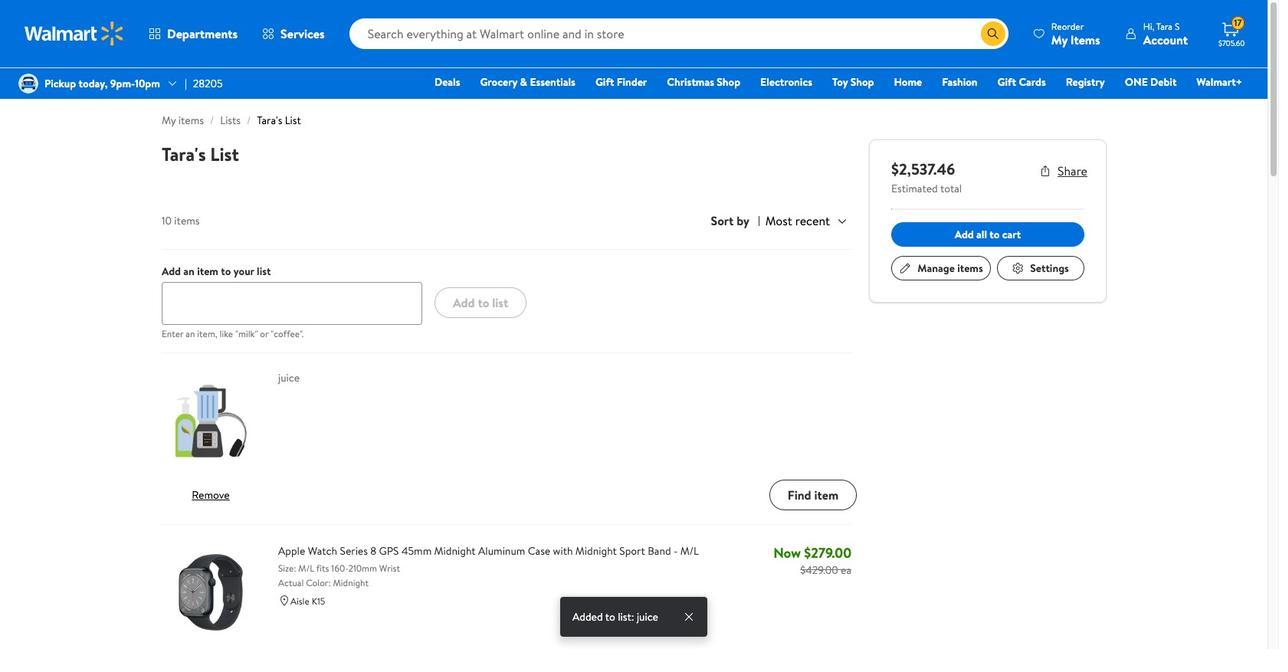 Task type: vqa. For each thing, say whether or not it's contained in the screenshot.
'BY'
yes



Task type: locate. For each thing, give the bounding box(es) containing it.
settings
[[1031, 261, 1070, 276]]

items up tara's list
[[178, 113, 204, 128]]

k15
[[312, 595, 325, 608]]

0 vertical spatial tara's
[[257, 113, 282, 128]]

0 horizontal spatial m/l
[[299, 562, 314, 575]]

gift for gift cards
[[998, 74, 1017, 90]]

1 vertical spatial add
[[162, 264, 181, 279]]

/
[[210, 113, 214, 128], [247, 113, 251, 128]]

one debit
[[1125, 74, 1177, 90]]

$705.60
[[1219, 38, 1245, 48]]

8
[[371, 544, 377, 559]]

sport
[[620, 544, 645, 559]]

my up tara's list
[[162, 113, 176, 128]]

ea
[[841, 563, 852, 578]]

m/l left fits
[[299, 562, 314, 575]]

2 shop from the left
[[851, 74, 874, 90]]

midnight down 160-
[[333, 577, 369, 590]]

0 vertical spatial my
[[1052, 31, 1068, 48]]

1 horizontal spatial add
[[453, 295, 475, 311]]

0 horizontal spatial juice
[[278, 371, 300, 386]]

/ left the lists
[[210, 113, 214, 128]]

items for manage
[[958, 261, 983, 276]]

essentials
[[530, 74, 576, 90]]

0 vertical spatial an
[[184, 264, 195, 279]]

1 horizontal spatial juice
[[637, 610, 659, 625]]

juice down "coffee".
[[278, 371, 300, 386]]

0 horizontal spatial midnight
[[333, 577, 369, 590]]

most recent button
[[760, 211, 852, 231]]

most
[[766, 212, 793, 229]]

1 shop from the left
[[717, 74, 741, 90]]

tara's right lists link on the left top
[[257, 113, 282, 128]]

one
[[1125, 74, 1148, 90]]

items inside button
[[958, 261, 983, 276]]

an left 'item,'
[[186, 328, 195, 341]]

with
[[553, 544, 573, 559]]

pickup
[[44, 76, 76, 91]]

1 horizontal spatial gift
[[998, 74, 1017, 90]]

1 vertical spatial item
[[815, 487, 839, 504]]

manage items
[[918, 261, 983, 276]]

or
[[260, 328, 269, 341]]

recent
[[796, 212, 830, 229]]

apple
[[278, 544, 305, 559]]

0 horizontal spatial tara's
[[162, 141, 206, 167]]

midnight right with
[[576, 544, 617, 559]]

an
[[184, 264, 195, 279], [186, 328, 195, 341]]

tara's
[[257, 113, 282, 128], [162, 141, 206, 167]]

my items / lists / tara's list
[[162, 113, 301, 128]]

items
[[1071, 31, 1101, 48]]

0 horizontal spatial gift
[[596, 74, 614, 90]]

my left "items"
[[1052, 31, 1068, 48]]

deals link
[[428, 74, 467, 90]]

items for my
[[178, 113, 204, 128]]

deals
[[435, 74, 460, 90]]

1 vertical spatial my
[[162, 113, 176, 128]]

items right '10'
[[174, 213, 200, 229]]

1 vertical spatial an
[[186, 328, 195, 341]]

0 horizontal spatial shop
[[717, 74, 741, 90]]

1 horizontal spatial /
[[247, 113, 251, 128]]

case
[[528, 544, 551, 559]]

 image
[[18, 74, 38, 94]]

0 horizontal spatial add
[[162, 264, 181, 279]]

add for add all to cart
[[955, 227, 974, 242]]

debit
[[1151, 74, 1177, 90]]

fashion
[[942, 74, 978, 90]]

departments button
[[136, 15, 250, 52]]

$2,537.46 estimated total
[[892, 159, 962, 196]]

1 vertical spatial items
[[174, 213, 200, 229]]

2 vertical spatial add
[[453, 295, 475, 311]]

find
[[788, 487, 812, 504]]

17
[[1235, 16, 1243, 29]]

midnight
[[434, 544, 476, 559], [576, 544, 617, 559], [333, 577, 369, 590]]

remove button
[[192, 488, 230, 503]]

my
[[1052, 31, 1068, 48], [162, 113, 176, 128]]

list down lists link on the left top
[[210, 141, 239, 167]]

1 horizontal spatial my
[[1052, 31, 1068, 48]]

item left your
[[197, 264, 218, 279]]

1 vertical spatial tara's
[[162, 141, 206, 167]]

gift left cards
[[998, 74, 1017, 90]]

2 horizontal spatial add
[[955, 227, 974, 242]]

tara's down my items link
[[162, 141, 206, 167]]

2 / from the left
[[247, 113, 251, 128]]

0 vertical spatial add
[[955, 227, 974, 242]]

settings button
[[998, 256, 1085, 281]]

item right find
[[815, 487, 839, 504]]

shop
[[717, 74, 741, 90], [851, 74, 874, 90]]

1 horizontal spatial shop
[[851, 74, 874, 90]]

shop for christmas shop
[[717, 74, 741, 90]]

1 horizontal spatial m/l
[[681, 544, 699, 559]]

juice right list:
[[637, 610, 659, 625]]

tara's list
[[162, 141, 239, 167]]

0 vertical spatial list
[[285, 113, 301, 128]]

0 vertical spatial item
[[197, 264, 218, 279]]

/ right lists link on the left top
[[247, 113, 251, 128]]

1 horizontal spatial item
[[815, 487, 839, 504]]

find item button
[[770, 480, 857, 511]]

2 gift from the left
[[998, 74, 1017, 90]]

2 vertical spatial items
[[958, 261, 983, 276]]

0 vertical spatial list
[[257, 264, 271, 279]]

1 gift from the left
[[596, 74, 614, 90]]

electronics
[[761, 74, 813, 90]]

walmart image
[[25, 21, 124, 46]]

45mm
[[402, 544, 432, 559]]

items
[[178, 113, 204, 128], [174, 213, 200, 229], [958, 261, 983, 276]]

my items link
[[162, 113, 204, 128]]

0 horizontal spatial /
[[210, 113, 214, 128]]

210mm
[[349, 562, 377, 575]]

0 horizontal spatial list
[[257, 264, 271, 279]]

1 vertical spatial juice
[[637, 610, 659, 625]]

items right manage
[[958, 261, 983, 276]]

my inside reorder my items
[[1052, 31, 1068, 48]]

0 horizontal spatial item
[[197, 264, 218, 279]]

gift for gift finder
[[596, 74, 614, 90]]

m/l right -
[[681, 544, 699, 559]]

sort
[[711, 213, 734, 229]]

midnight right 45mm
[[434, 544, 476, 559]]

juice
[[278, 371, 300, 386], [637, 610, 659, 625]]

1 vertical spatial list
[[210, 141, 239, 167]]

shop right toy
[[851, 74, 874, 90]]

list right the lists
[[285, 113, 301, 128]]

1 vertical spatial list
[[492, 295, 508, 311]]

|
[[185, 76, 187, 91]]

10
[[162, 213, 172, 229]]

item
[[197, 264, 218, 279], [815, 487, 839, 504]]

apple watch series 8 gps 45mm midnight aluminum case with midnight sport band - m/l link
[[278, 544, 771, 560]]

1 vertical spatial m/l
[[299, 562, 314, 575]]

registry link
[[1059, 74, 1112, 90]]

shop right the christmas
[[717, 74, 741, 90]]

0 vertical spatial m/l
[[681, 544, 699, 559]]

1 horizontal spatial list
[[492, 295, 508, 311]]

Search search field
[[349, 18, 1009, 49]]

reorder my items
[[1052, 20, 1101, 48]]

-
[[674, 544, 678, 559]]

to
[[990, 227, 1000, 242], [221, 264, 231, 279], [478, 295, 489, 311], [605, 610, 616, 625]]

items for 10
[[174, 213, 200, 229]]

an down 10 items
[[184, 264, 195, 279]]

add to list button
[[435, 288, 527, 318]]

0 vertical spatial items
[[178, 113, 204, 128]]

gift cards link
[[991, 74, 1053, 90]]

cart
[[1003, 227, 1021, 242]]

watch
[[308, 544, 337, 559]]

gift left the finder
[[596, 74, 614, 90]]

enter
[[162, 328, 184, 341]]



Task type: describe. For each thing, give the bounding box(es) containing it.
wrist
[[379, 562, 400, 575]]

160-
[[332, 562, 349, 575]]

tara's list link
[[257, 113, 301, 128]]

grocery & essentials link
[[473, 74, 583, 90]]

1 horizontal spatial list
[[285, 113, 301, 128]]

1 / from the left
[[210, 113, 214, 128]]

sort by
[[711, 213, 750, 229]]

fits
[[317, 562, 329, 575]]

0 vertical spatial juice
[[278, 371, 300, 386]]

add all to cart
[[955, 227, 1021, 242]]

walmart+
[[1197, 74, 1243, 90]]

hi,
[[1144, 20, 1155, 33]]

add for add an item to your list
[[162, 264, 181, 279]]

lists link
[[220, 113, 241, 128]]

electronics link
[[754, 74, 820, 90]]

aluminum
[[478, 544, 525, 559]]

remove
[[192, 488, 230, 503]]

2 horizontal spatial midnight
[[576, 544, 617, 559]]

reorder
[[1052, 20, 1084, 33]]

finder
[[617, 74, 647, 90]]

actual
[[278, 577, 304, 590]]

lists
[[220, 113, 241, 128]]

walmart+ link
[[1190, 74, 1250, 90]]

$279.00
[[805, 544, 852, 563]]

band
[[648, 544, 671, 559]]

color:
[[306, 577, 331, 590]]

services button
[[250, 15, 337, 52]]

| 28205
[[185, 76, 223, 91]]

close image
[[683, 611, 695, 623]]

1 horizontal spatial midnight
[[434, 544, 476, 559]]

toy shop link
[[826, 74, 881, 90]]

Walmart Site-Wide search field
[[349, 18, 1009, 49]]

Add an item to your list text field
[[162, 282, 422, 325]]

series
[[340, 544, 368, 559]]

$429.00
[[801, 563, 839, 578]]

home
[[894, 74, 923, 90]]

9pm-
[[110, 76, 135, 91]]

gps
[[379, 544, 399, 559]]

aisle k15
[[291, 595, 325, 608]]

manage items button
[[892, 256, 991, 281]]

services
[[281, 25, 325, 42]]

christmas shop
[[667, 74, 741, 90]]

total
[[941, 181, 962, 196]]

added to list: juice
[[573, 610, 659, 625]]

add all to cart button
[[892, 222, 1085, 247]]

now $279.00 $429.00 ea
[[774, 544, 852, 578]]

add for add to list
[[453, 295, 475, 311]]

christmas shop link
[[660, 74, 748, 90]]

1 horizontal spatial tara's
[[257, 113, 282, 128]]

grocery
[[480, 74, 518, 90]]

fashion link
[[936, 74, 985, 90]]

0 horizontal spatial my
[[162, 113, 176, 128]]

gift finder link
[[589, 74, 654, 90]]

add to list
[[453, 295, 508, 311]]

search icon image
[[987, 28, 1000, 40]]

28205
[[193, 76, 223, 91]]

enter an item, like "milk" or "coffee".
[[162, 328, 304, 341]]

gift cards
[[998, 74, 1046, 90]]

find item
[[788, 487, 839, 504]]

by
[[737, 213, 750, 229]]

share
[[1058, 163, 1088, 179]]

apple watch series 8 gps 45mm midnight aluminum case with midnight sport band - m/l size: m/l fits 160-210mm wrist actual color: midnight
[[278, 544, 699, 590]]

shop for toy shop
[[851, 74, 874, 90]]

toy shop
[[833, 74, 874, 90]]

0 horizontal spatial list
[[210, 141, 239, 167]]

item inside dropdown button
[[815, 487, 839, 504]]

pickup today, 9pm-10pm
[[44, 76, 160, 91]]

10pm
[[135, 76, 160, 91]]

gift finder
[[596, 74, 647, 90]]

aisle
[[291, 595, 310, 608]]

s
[[1175, 20, 1180, 33]]

"milk"
[[235, 328, 258, 341]]

account
[[1144, 31, 1188, 48]]

christmas
[[667, 74, 715, 90]]

share button
[[1040, 163, 1088, 179]]

cards
[[1019, 74, 1046, 90]]

hi, tara s account
[[1144, 20, 1188, 48]]

10 items
[[162, 213, 200, 229]]

added
[[573, 610, 603, 625]]

like
[[220, 328, 233, 341]]

list:
[[618, 610, 634, 625]]

add an item to your list
[[162, 264, 271, 279]]

$2,537.46
[[892, 159, 955, 179]]

an for enter
[[186, 328, 195, 341]]

size:
[[278, 562, 296, 575]]

an for add
[[184, 264, 195, 279]]

your
[[234, 264, 254, 279]]

list inside button
[[492, 295, 508, 311]]

departments
[[167, 25, 238, 42]]

toy
[[833, 74, 848, 90]]

tara
[[1157, 20, 1173, 33]]

item,
[[197, 328, 218, 341]]

home link
[[887, 74, 929, 90]]



